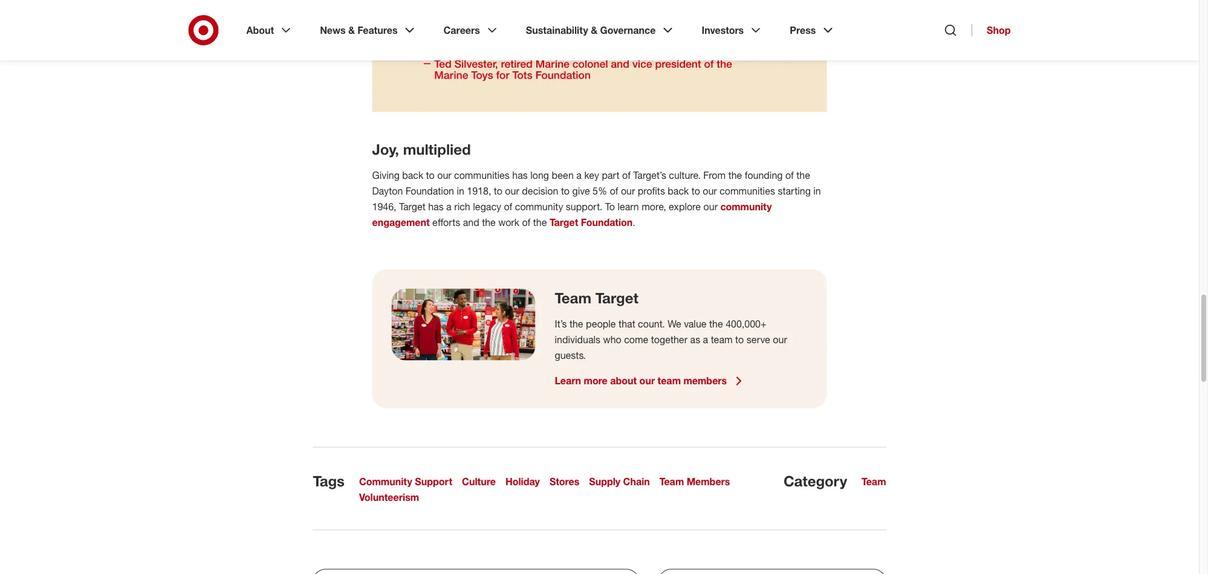 Task type: vqa. For each thing, say whether or not it's contained in the screenshot.
"News"
yes



Task type: locate. For each thing, give the bounding box(es) containing it.
target up engagement
[[399, 201, 426, 213]]

0 vertical spatial team
[[711, 334, 733, 346]]

0 horizontal spatial community
[[515, 201, 563, 213]]

1 & from the left
[[348, 24, 355, 36]]

about link
[[238, 15, 302, 46]]

the right value at the right of the page
[[709, 318, 723, 330]]

0 horizontal spatial in
[[457, 185, 464, 197]]

people
[[586, 318, 616, 330]]

0 horizontal spatial team
[[658, 375, 681, 387]]

joy, multiplied
[[372, 140, 471, 158]]

the up starting
[[797, 170, 810, 181]]

team inside team members volunteerism
[[660, 476, 684, 488]]

team for target
[[555, 289, 592, 307]]

a right "as"
[[703, 334, 708, 346]]

2 community from the left
[[721, 201, 772, 213]]

to inside it's the people that count. we value the 400,000+ individuals who come together as a team to serve our guests.
[[735, 334, 744, 346]]

serve
[[747, 334, 770, 346]]

1 in from the left
[[457, 185, 464, 197]]

foundation up efforts
[[406, 185, 454, 197]]

team up it's at left
[[555, 289, 592, 307]]

0 vertical spatial has
[[512, 170, 528, 181]]

our right "about"
[[640, 375, 655, 387]]

community down the decision
[[515, 201, 563, 213]]

1 horizontal spatial community
[[721, 201, 772, 213]]

community
[[359, 476, 412, 488]]

a
[[577, 170, 582, 181], [446, 201, 452, 213], [703, 334, 708, 346]]

team members volunteerism
[[359, 476, 730, 504]]

dayton
[[372, 185, 403, 197]]

1 vertical spatial back
[[668, 185, 689, 197]]

profits
[[638, 185, 665, 197]]

of right part
[[622, 170, 631, 181]]

team right "as"
[[711, 334, 733, 346]]

0 horizontal spatial communities
[[454, 170, 510, 181]]

team inside learn more about our team members link
[[658, 375, 681, 387]]

team for members
[[660, 476, 684, 488]]

our right serve
[[773, 334, 787, 346]]

governance
[[600, 24, 656, 36]]

guests.
[[555, 350, 586, 362]]

shop
[[987, 24, 1011, 36]]

foundation inside giving back to our communities has long been a key part of target's culture. from the founding of the dayton foundation in 1918, to our decision to give 5% of our profits back to our communities starting in 1946, target has a rich legacy of community support. to learn more, explore our
[[406, 185, 454, 197]]

1 vertical spatial foundation
[[581, 217, 633, 229]]

work
[[499, 217, 520, 229]]

supply
[[589, 476, 621, 488]]

0 horizontal spatial foundation
[[406, 185, 454, 197]]

foundation
[[406, 185, 454, 197], [581, 217, 633, 229]]

the right it's at left
[[570, 318, 583, 330]]

the
[[729, 170, 742, 181], [797, 170, 810, 181], [482, 217, 496, 229], [533, 217, 547, 229], [570, 318, 583, 330], [709, 318, 723, 330]]

a left key
[[577, 170, 582, 181]]

it's
[[555, 318, 567, 330]]

of
[[622, 170, 631, 181], [786, 170, 794, 181], [610, 185, 618, 197], [504, 201, 512, 213], [522, 217, 531, 229]]

0 vertical spatial foundation
[[406, 185, 454, 197]]

back right giving
[[402, 170, 423, 181]]

0 horizontal spatial &
[[348, 24, 355, 36]]

multiplied
[[403, 140, 471, 158]]

1 horizontal spatial communities
[[720, 185, 775, 197]]

learn more about our team members
[[555, 375, 727, 387]]

news & features link
[[312, 15, 426, 46]]

communities up 1918,
[[454, 170, 510, 181]]

1 horizontal spatial team
[[660, 476, 684, 488]]

our
[[437, 170, 452, 181], [505, 185, 519, 197], [621, 185, 635, 197], [703, 185, 717, 197], [704, 201, 718, 213], [773, 334, 787, 346], [640, 375, 655, 387]]

legacy
[[473, 201, 501, 213]]

has
[[512, 170, 528, 181], [428, 201, 444, 213]]

team
[[711, 334, 733, 346], [658, 375, 681, 387]]

our down from
[[703, 185, 717, 197]]

target
[[399, 201, 426, 213], [550, 217, 578, 229], [596, 289, 639, 307]]

0 vertical spatial back
[[402, 170, 423, 181]]

.
[[633, 217, 635, 229]]

give
[[572, 185, 590, 197]]

team
[[555, 289, 592, 307], [660, 476, 684, 488], [862, 476, 886, 488]]

culture.
[[669, 170, 701, 181]]

key
[[584, 170, 599, 181]]

investors link
[[693, 15, 772, 46]]

a inside it's the people that count. we value the 400,000+ individuals who come together as a team to serve our guests.
[[703, 334, 708, 346]]

2 & from the left
[[591, 24, 598, 36]]

team right chain
[[660, 476, 684, 488]]

has up efforts
[[428, 201, 444, 213]]

0 horizontal spatial back
[[402, 170, 423, 181]]

members
[[684, 375, 727, 387]]

communities down founding
[[720, 185, 775, 197]]

target down 'support.'
[[550, 217, 578, 229]]

team right category
[[862, 476, 886, 488]]

1 horizontal spatial &
[[591, 24, 598, 36]]

0 vertical spatial target
[[399, 201, 426, 213]]

in right starting
[[814, 185, 821, 197]]

it's the people that count. we value the 400,000+ individuals who come together as a team to serve our guests.
[[555, 318, 787, 362]]

2 vertical spatial a
[[703, 334, 708, 346]]

community engagement link
[[372, 201, 772, 229]]

back up "explore"
[[668, 185, 689, 197]]

1 vertical spatial communities
[[720, 185, 775, 197]]

count.
[[638, 318, 665, 330]]

communities
[[454, 170, 510, 181], [720, 185, 775, 197]]

in
[[457, 185, 464, 197], [814, 185, 821, 197]]

& right news
[[348, 24, 355, 36]]

in up rich
[[457, 185, 464, 197]]

decision
[[522, 185, 558, 197]]

to down "400,000+"
[[735, 334, 744, 346]]

foundation down to
[[581, 217, 633, 229]]

1 vertical spatial team
[[658, 375, 681, 387]]

target up the that
[[596, 289, 639, 307]]

1 horizontal spatial a
[[577, 170, 582, 181]]

engagement
[[372, 217, 430, 229]]

community
[[515, 201, 563, 213], [721, 201, 772, 213]]

community down founding
[[721, 201, 772, 213]]

of up starting
[[786, 170, 794, 181]]

1 horizontal spatial has
[[512, 170, 528, 181]]

learn more about our team members link
[[555, 374, 746, 389]]

0 horizontal spatial has
[[428, 201, 444, 213]]

1 vertical spatial a
[[446, 201, 452, 213]]

2 horizontal spatial a
[[703, 334, 708, 346]]

investors
[[702, 24, 744, 36]]

sustainability & governance link
[[518, 15, 684, 46]]

to down multiplied at the top left of page
[[426, 170, 435, 181]]

1 horizontal spatial in
[[814, 185, 821, 197]]

the right from
[[729, 170, 742, 181]]

2 vertical spatial target
[[596, 289, 639, 307]]

1 horizontal spatial back
[[668, 185, 689, 197]]

& left governance
[[591, 24, 598, 36]]

0 horizontal spatial team
[[555, 289, 592, 307]]

the right the work
[[533, 217, 547, 229]]

explore
[[669, 201, 701, 213]]

giving
[[372, 170, 400, 181]]

2 horizontal spatial target
[[596, 289, 639, 307]]

team left members
[[658, 375, 681, 387]]

1 community from the left
[[515, 201, 563, 213]]

2 in from the left
[[814, 185, 821, 197]]

value
[[684, 318, 707, 330]]

&
[[348, 24, 355, 36], [591, 24, 598, 36]]

to
[[426, 170, 435, 181], [494, 185, 503, 197], [561, 185, 570, 197], [692, 185, 700, 197], [735, 334, 744, 346]]

has left long
[[512, 170, 528, 181]]

back
[[402, 170, 423, 181], [668, 185, 689, 197]]

learn
[[618, 201, 639, 213]]

tags
[[313, 472, 345, 490]]

efforts and the work of the target foundation .
[[430, 217, 635, 229]]

a left rich
[[446, 201, 452, 213]]

we
[[668, 318, 681, 330]]

1 horizontal spatial target
[[550, 217, 578, 229]]

0 horizontal spatial a
[[446, 201, 452, 213]]

0 horizontal spatial target
[[399, 201, 426, 213]]

1 vertical spatial has
[[428, 201, 444, 213]]

1 horizontal spatial team
[[711, 334, 733, 346]]

1946,
[[372, 201, 396, 213]]



Task type: describe. For each thing, give the bounding box(es) containing it.
of right the work
[[522, 217, 531, 229]]

the down 'legacy'
[[482, 217, 496, 229]]

about
[[610, 375, 637, 387]]

team members link
[[660, 476, 730, 488]]

chain
[[623, 476, 650, 488]]

individuals
[[555, 334, 601, 346]]

that
[[619, 318, 635, 330]]

stores
[[550, 476, 580, 488]]

our inside it's the people that count. we value the 400,000+ individuals who come together as a team to serve our guests.
[[773, 334, 787, 346]]

support
[[415, 476, 452, 488]]

together
[[651, 334, 688, 346]]

sustainability & governance
[[526, 24, 656, 36]]

rich
[[454, 201, 470, 213]]

news
[[320, 24, 346, 36]]

our right "explore"
[[704, 201, 718, 213]]

starting
[[778, 185, 811, 197]]

culture link
[[462, 476, 496, 488]]

our up learn
[[621, 185, 635, 197]]

more
[[584, 375, 608, 387]]

supply chain link
[[589, 476, 650, 488]]

founding
[[745, 170, 783, 181]]

part
[[602, 170, 620, 181]]

400,000+
[[726, 318, 767, 330]]

stores link
[[550, 476, 580, 488]]

to down 'culture.' at the top
[[692, 185, 700, 197]]

features
[[358, 24, 398, 36]]

careers link
[[435, 15, 508, 46]]

1 vertical spatial target
[[550, 217, 578, 229]]

been
[[552, 170, 574, 181]]

& for features
[[348, 24, 355, 36]]

who
[[603, 334, 622, 346]]

category
[[784, 472, 847, 490]]

from
[[704, 170, 726, 181]]

shop link
[[972, 24, 1011, 36]]

to right 1918,
[[494, 185, 503, 197]]

0 vertical spatial communities
[[454, 170, 510, 181]]

come
[[624, 334, 649, 346]]

of right 5% in the top of the page
[[610, 185, 618, 197]]

1918,
[[467, 185, 491, 197]]

to
[[605, 201, 615, 213]]

volunteerism link
[[359, 492, 419, 504]]

community support
[[359, 476, 452, 488]]

careers
[[444, 24, 480, 36]]

efforts
[[432, 217, 460, 229]]

our left the decision
[[505, 185, 519, 197]]

& for governance
[[591, 24, 598, 36]]

as
[[690, 334, 700, 346]]

members
[[687, 476, 730, 488]]

community inside community engagement
[[721, 201, 772, 213]]

our down multiplied at the top left of page
[[437, 170, 452, 181]]

learn
[[555, 375, 581, 387]]

press link
[[782, 15, 844, 46]]

about
[[246, 24, 274, 36]]

holiday
[[506, 476, 540, 488]]

team inside it's the people that count. we value the 400,000+ individuals who come together as a team to serve our guests.
[[711, 334, 733, 346]]

giving back to our communities has long been a key part of target's culture. from the founding of the dayton foundation in 1918, to our decision to give 5% of our profits back to our communities starting in 1946, target has a rich legacy of community support. to learn more, explore our
[[372, 170, 821, 213]]

community inside giving back to our communities has long been a key part of target's culture. from the founding of the dayton foundation in 1918, to our decision to give 5% of our profits back to our communities starting in 1946, target has a rich legacy of community support. to learn more, explore our
[[515, 201, 563, 213]]

team target
[[555, 289, 639, 307]]

target's
[[633, 170, 666, 181]]

culture
[[462, 476, 496, 488]]

5%
[[593, 185, 607, 197]]

press
[[790, 24, 816, 36]]

1 horizontal spatial foundation
[[581, 217, 633, 229]]

community support link
[[359, 476, 452, 488]]

supply chain
[[589, 476, 650, 488]]

holiday link
[[506, 476, 540, 488]]

news & features
[[320, 24, 398, 36]]

volunteerism
[[359, 492, 419, 504]]

target inside giving back to our communities has long been a key part of target's culture. from the founding of the dayton foundation in 1918, to our decision to give 5% of our profits back to our communities starting in 1946, target has a rich legacy of community support. to learn more, explore our
[[399, 201, 426, 213]]

to left the give
[[561, 185, 570, 197]]

0 vertical spatial a
[[577, 170, 582, 181]]

team link
[[862, 476, 886, 488]]

community engagement
[[372, 201, 772, 229]]

support.
[[566, 201, 603, 213]]

of up the work
[[504, 201, 512, 213]]

and
[[463, 217, 479, 229]]

target foundation link
[[550, 217, 633, 229]]

joy,
[[372, 140, 399, 158]]

2 horizontal spatial team
[[862, 476, 886, 488]]

sustainability
[[526, 24, 588, 36]]

more,
[[642, 201, 666, 213]]

long
[[531, 170, 549, 181]]



